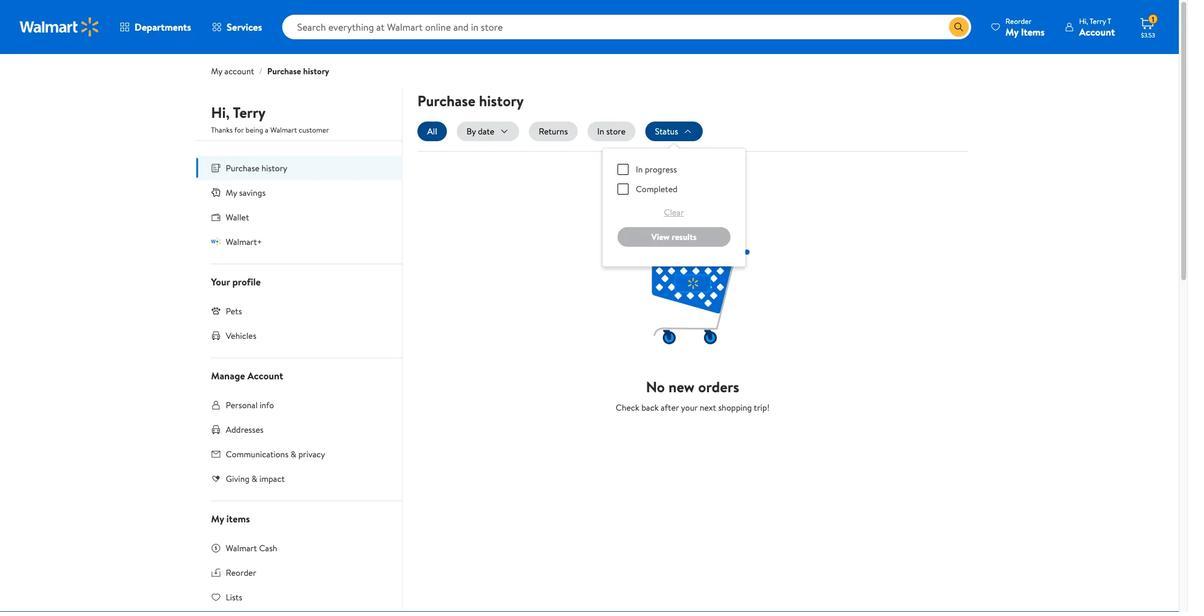 Task type: locate. For each thing, give the bounding box(es) containing it.
trip!
[[754, 402, 770, 414]]

shopping
[[719, 402, 752, 414]]

your profile
[[211, 275, 261, 289]]

& left the privacy
[[291, 448, 296, 460]]

0 vertical spatial icon image
[[211, 188, 221, 197]]

my items
[[211, 512, 250, 526]]

reorder right search icon
[[1006, 16, 1032, 26]]

after
[[661, 402, 679, 414]]

1 horizontal spatial hi,
[[1080, 16, 1089, 26]]

icon image
[[211, 188, 221, 197], [211, 237, 221, 247], [211, 306, 221, 316]]

0 horizontal spatial walmart
[[226, 542, 257, 554]]

icon image left my savings
[[211, 188, 221, 197]]

my savings
[[226, 187, 266, 199]]

reorder for reorder
[[226, 567, 256, 579]]

date
[[478, 125, 495, 137]]

my for my items
[[211, 512, 224, 526]]

icon image inside walmart+ link
[[211, 237, 221, 247]]

1 horizontal spatial purchase history
[[418, 90, 524, 111]]

profile
[[232, 275, 261, 289]]

0 vertical spatial purchase history link
[[267, 65, 330, 77]]

1 vertical spatial terry
[[233, 102, 266, 123]]

Completed checkbox
[[618, 184, 629, 195]]

1 horizontal spatial walmart
[[270, 125, 297, 135]]

in inside in store button
[[598, 125, 605, 137]]

pets link
[[196, 299, 402, 324]]

your
[[211, 275, 230, 289]]

account
[[1080, 25, 1116, 38], [248, 369, 283, 383]]

& right giving
[[252, 473, 257, 485]]

0 horizontal spatial reorder
[[226, 567, 256, 579]]

reorder up lists
[[226, 567, 256, 579]]

0 vertical spatial terry
[[1090, 16, 1107, 26]]

account
[[225, 65, 254, 77]]

&
[[291, 448, 296, 460], [252, 473, 257, 485]]

personal info link
[[196, 393, 402, 418]]

in inside group
[[636, 164, 643, 175]]

walmart cash
[[226, 542, 277, 554]]

0 vertical spatial reorder
[[1006, 16, 1032, 26]]

walmart
[[270, 125, 297, 135], [226, 542, 257, 554]]

purchase history link
[[267, 65, 330, 77], [196, 156, 402, 180]]

my savings link
[[196, 180, 402, 205]]

purchase up "all"
[[418, 90, 476, 111]]

returns
[[539, 125, 568, 137]]

1 vertical spatial reorder
[[226, 567, 256, 579]]

0 horizontal spatial hi,
[[211, 102, 230, 123]]

in progress
[[636, 164, 677, 175]]

1 vertical spatial purchase
[[418, 90, 476, 111]]

my for my savings
[[226, 187, 237, 199]]

1 horizontal spatial &
[[291, 448, 296, 460]]

progress
[[645, 164, 677, 175]]

0 vertical spatial hi,
[[1080, 16, 1089, 26]]

0 vertical spatial walmart
[[270, 125, 297, 135]]

hi, inside hi, terry t account
[[1080, 16, 1089, 26]]

history right /
[[303, 65, 330, 77]]

being
[[246, 125, 263, 135]]

terry inside hi, terry thanks for being a walmart customer
[[233, 102, 266, 123]]

1 vertical spatial walmart
[[226, 542, 257, 554]]

reorder
[[1006, 16, 1032, 26], [226, 567, 256, 579]]

0 vertical spatial history
[[303, 65, 330, 77]]

icon image inside pets link
[[211, 306, 221, 316]]

0 horizontal spatial account
[[248, 369, 283, 383]]

hi, inside hi, terry thanks for being a walmart customer
[[211, 102, 230, 123]]

0 vertical spatial account
[[1080, 25, 1116, 38]]

1 vertical spatial history
[[479, 90, 524, 111]]

icon image left 'walmart+'
[[211, 237, 221, 247]]

purchase history up by
[[418, 90, 524, 111]]

my account link
[[211, 65, 254, 77]]

2 horizontal spatial history
[[479, 90, 524, 111]]

thanks
[[211, 125, 233, 135]]

1 vertical spatial purchase history
[[226, 162, 288, 174]]

1 horizontal spatial in
[[636, 164, 643, 175]]

lists
[[226, 592, 242, 604]]

purchase history up 'savings'
[[226, 162, 288, 174]]

0 horizontal spatial terry
[[233, 102, 266, 123]]

walmart image
[[20, 17, 100, 37]]

info
[[260, 399, 274, 411]]

walmart left cash
[[226, 542, 257, 554]]

group
[[613, 159, 736, 257]]

purchase history
[[418, 90, 524, 111], [226, 162, 288, 174]]

terry inside hi, terry t account
[[1090, 16, 1107, 26]]

purchase
[[267, 65, 301, 77], [418, 90, 476, 111], [226, 162, 260, 174]]

personal
[[226, 399, 258, 411]]

terry up being
[[233, 102, 266, 123]]

1 horizontal spatial history
[[303, 65, 330, 77]]

0 horizontal spatial in
[[598, 125, 605, 137]]

reorder link
[[196, 561, 402, 585]]

history
[[303, 65, 330, 77], [479, 90, 524, 111], [262, 162, 288, 174]]

2 vertical spatial purchase
[[226, 162, 260, 174]]

1 vertical spatial in
[[636, 164, 643, 175]]

manage account
[[211, 369, 283, 383]]

in left store
[[598, 125, 605, 137]]

hi, terry thanks for being a walmart customer
[[211, 102, 329, 135]]

account up 'info'
[[248, 369, 283, 383]]

in
[[598, 125, 605, 137], [636, 164, 643, 175]]

1 icon image from the top
[[211, 188, 221, 197]]

reorder for reorder my items
[[1006, 16, 1032, 26]]

in right in progress checkbox
[[636, 164, 643, 175]]

icon image left 'pets'
[[211, 306, 221, 316]]

1 vertical spatial &
[[252, 473, 257, 485]]

1 horizontal spatial terry
[[1090, 16, 1107, 26]]

addresses
[[226, 424, 264, 436]]

terry for account
[[1090, 16, 1107, 26]]

giving & impact link
[[196, 467, 402, 491]]

Walmart Site-Wide search field
[[283, 15, 972, 39]]

reorder my items
[[1006, 16, 1045, 38]]

purchase history link down customer at the top left of page
[[196, 156, 402, 180]]

vehicles link
[[196, 324, 402, 348]]

purchase history link right /
[[267, 65, 330, 77]]

items
[[227, 512, 250, 526]]

my for my account / purchase history
[[211, 65, 222, 77]]

icon image inside my savings link
[[211, 188, 221, 197]]

my inside reorder my items
[[1006, 25, 1019, 38]]

1 horizontal spatial purchase
[[267, 65, 301, 77]]

2 icon image from the top
[[211, 237, 221, 247]]

communications & privacy link
[[196, 442, 402, 467]]

0 horizontal spatial purchase
[[226, 162, 260, 174]]

status button
[[646, 122, 703, 141]]

account left $3.53
[[1080, 25, 1116, 38]]

0 horizontal spatial purchase history
[[226, 162, 288, 174]]

reorder inside reorder my items
[[1006, 16, 1032, 26]]

in store
[[598, 125, 626, 137]]

list
[[418, 122, 968, 267]]

purchase up my savings
[[226, 162, 260, 174]]

1 horizontal spatial reorder
[[1006, 16, 1032, 26]]

hi, terry link
[[211, 102, 266, 128]]

0 vertical spatial in
[[598, 125, 605, 137]]

0 vertical spatial &
[[291, 448, 296, 460]]

my
[[1006, 25, 1019, 38], [211, 65, 222, 77], [226, 187, 237, 199], [211, 512, 224, 526]]

hi, up thanks
[[211, 102, 230, 123]]

history up by date dropdown button at the left top of the page
[[479, 90, 524, 111]]

3 icon image from the top
[[211, 306, 221, 316]]

walmart cash link
[[196, 536, 402, 561]]

all
[[428, 125, 437, 137]]

2 vertical spatial icon image
[[211, 306, 221, 316]]

next
[[700, 402, 717, 414]]

view
[[652, 231, 670, 243]]

purchase right /
[[267, 65, 301, 77]]

terry left t
[[1090, 16, 1107, 26]]

completed
[[636, 183, 678, 195]]

check
[[616, 402, 640, 414]]

icon image for my savings
[[211, 188, 221, 197]]

history up 'savings'
[[262, 162, 288, 174]]

1 vertical spatial hi,
[[211, 102, 230, 123]]

2 vertical spatial history
[[262, 162, 288, 174]]

0 horizontal spatial &
[[252, 473, 257, 485]]

1 vertical spatial icon image
[[211, 237, 221, 247]]

new
[[669, 377, 695, 397]]

0 vertical spatial purchase history
[[418, 90, 524, 111]]

icon image for walmart+
[[211, 237, 221, 247]]

walmart right a
[[270, 125, 297, 135]]

hi, left t
[[1080, 16, 1089, 26]]

lists link
[[196, 585, 402, 610]]

t
[[1108, 16, 1112, 26]]

/
[[259, 65, 262, 77]]

hi,
[[1080, 16, 1089, 26], [211, 102, 230, 123]]



Task type: describe. For each thing, give the bounding box(es) containing it.
hi, for account
[[1080, 16, 1089, 26]]

in for in store
[[598, 125, 605, 137]]

your
[[681, 402, 698, 414]]

communications & privacy
[[226, 448, 325, 460]]

0 vertical spatial purchase
[[267, 65, 301, 77]]

wallet link
[[196, 205, 402, 230]]

results
[[672, 231, 697, 243]]

orders
[[699, 377, 740, 397]]

giving & impact
[[226, 473, 285, 485]]

view results button
[[618, 227, 731, 247]]

by date button
[[457, 122, 519, 141]]

$3.53
[[1142, 31, 1156, 39]]

for
[[235, 125, 244, 135]]

by
[[467, 125, 476, 137]]

1
[[1152, 14, 1155, 24]]

a
[[265, 125, 269, 135]]

in store button
[[588, 122, 636, 141]]

clear button
[[618, 203, 731, 223]]

vehicles
[[226, 330, 257, 342]]

services button
[[202, 12, 273, 42]]

2 horizontal spatial purchase
[[418, 90, 476, 111]]

no new orders check back after your next shopping trip!
[[616, 377, 770, 414]]

communications
[[226, 448, 289, 460]]

all button
[[418, 122, 447, 141]]

departments button
[[109, 12, 202, 42]]

0 horizontal spatial history
[[262, 162, 288, 174]]

clear
[[664, 207, 684, 218]]

walmart+
[[226, 236, 262, 248]]

services
[[227, 20, 262, 34]]

group containing in progress
[[613, 159, 736, 257]]

Search search field
[[283, 15, 972, 39]]

addresses link
[[196, 418, 402, 442]]

items
[[1022, 25, 1045, 38]]

personal info
[[226, 399, 274, 411]]

impact
[[260, 473, 285, 485]]

& for giving
[[252, 473, 257, 485]]

walmart inside hi, terry thanks for being a walmart customer
[[270, 125, 297, 135]]

In progress checkbox
[[618, 164, 629, 175]]

& for communications
[[291, 448, 296, 460]]

in for in progress
[[636, 164, 643, 175]]

1 horizontal spatial account
[[1080, 25, 1116, 38]]

no
[[646, 377, 665, 397]]

giving
[[226, 473, 250, 485]]

terry for for
[[233, 102, 266, 123]]

list containing all
[[418, 122, 968, 267]]

manage
[[211, 369, 245, 383]]

1 vertical spatial account
[[248, 369, 283, 383]]

hi, terry t account
[[1080, 16, 1116, 38]]

status
[[655, 125, 679, 137]]

wallet
[[226, 211, 249, 223]]

privacy
[[299, 448, 325, 460]]

pets
[[226, 305, 242, 317]]

back
[[642, 402, 659, 414]]

customer
[[299, 125, 329, 135]]

by date
[[467, 125, 495, 137]]

icon image for pets
[[211, 306, 221, 316]]

store
[[607, 125, 626, 137]]

returns button
[[529, 122, 578, 141]]

walmart+ link
[[196, 230, 402, 254]]

1 vertical spatial purchase history link
[[196, 156, 402, 180]]

departments
[[135, 20, 191, 34]]

cash
[[259, 542, 277, 554]]

hi, for thanks for being a walmart customer
[[211, 102, 230, 123]]

view results
[[652, 231, 697, 243]]

search icon image
[[955, 22, 964, 32]]

my account / purchase history
[[211, 65, 330, 77]]

savings
[[239, 187, 266, 199]]



Task type: vqa. For each thing, say whether or not it's contained in the screenshot.
Clear on the top of page
yes



